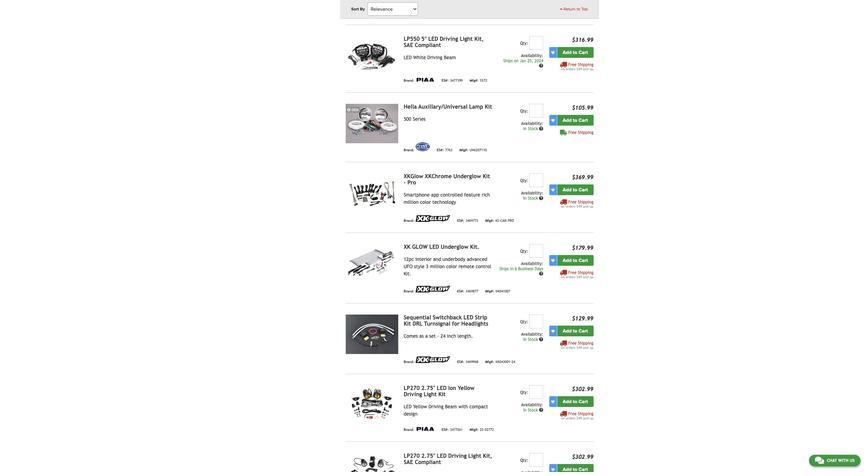 Task type: vqa. For each thing, say whether or not it's contained in the screenshot.
search text box
no



Task type: describe. For each thing, give the bounding box(es) containing it.
un6207110
[[470, 148, 487, 152]]

xkglow xkchrome underglow kit - pro link
[[404, 173, 490, 186]]

interior
[[416, 256, 432, 262]]

xkglow - corporate logo image for pro
[[416, 215, 451, 222]]

led yellow driving beam with compact design
[[404, 404, 488, 417]]

2 xkglow - corporate logo image from the top
[[416, 286, 451, 292]]

return to top link
[[561, 6, 589, 12]]

$49 for $302.99
[[577, 416, 583, 420]]

add for $302.99
[[563, 399, 572, 405]]

7 qty: from the top
[[521, 458, 529, 463]]

kit right lamp
[[485, 104, 493, 110]]

led left white
[[404, 55, 412, 60]]

ships for lp550 5" led driving light kit, sae compliant
[[504, 59, 513, 63]]

to for $105.99
[[573, 117, 578, 123]]

availability: for $129.99
[[522, 332, 544, 337]]

brand: for lp550
[[404, 79, 415, 82]]

lp550 5" led driving light kit, sae compliant link
[[404, 36, 484, 48]]

in for xkglow xkchrome underglow kit - pro
[[524, 196, 527, 201]]

availability: for $369.99
[[522, 191, 544, 196]]

shipping for $369.99
[[578, 200, 594, 205]]

es#3469773 - ks-car-pro - xkglow xkchrome underglow kit - pro - smartphone app controlled feature rich million color technology - xkglow - audi bmw volkswagen mini image
[[346, 173, 399, 213]]

5"
[[422, 36, 427, 42]]

cibie - corporate logo image
[[416, 5, 434, 14]]

comes as a set - 24 inch length.
[[404, 333, 473, 339]]

light for lp550 5" led driving light kit, sae compliant
[[460, 36, 473, 42]]

million inside 12pc interior and underbody advanced ufo style 3 million color remote control kit.
[[430, 264, 445, 269]]

cart for $302.99
[[579, 399, 589, 405]]

free for $302.99
[[569, 412, 577, 416]]

add for $129.99
[[563, 328, 572, 334]]

length.
[[458, 333, 473, 339]]

sequential
[[404, 314, 432, 321]]

add to cart button for $129.99
[[558, 326, 594, 336]]

ufo
[[404, 264, 413, 269]]

6
[[515, 267, 517, 271]]

1 vertical spatial underglow
[[441, 244, 469, 250]]

brand: for sequential
[[404, 360, 415, 364]]

2 $302.99 from the top
[[573, 454, 594, 460]]

style
[[415, 264, 425, 269]]

feature
[[465, 192, 481, 198]]

free shipping
[[569, 130, 594, 135]]

add to cart button for $302.99
[[558, 396, 594, 407]]

stock for $105.99
[[528, 126, 538, 131]]

12pc interior and underbody advanced ufo style 3 million color remote control kit.
[[404, 256, 492, 277]]

beam for compliant
[[444, 55, 456, 60]]

es#: for yellow
[[442, 428, 449, 432]]

$49 for $316.99
[[577, 67, 583, 71]]

driving inside led yellow driving beam with compact design
[[429, 404, 444, 409]]

light inside lp270 2.75" led ion yellow driving light kit
[[424, 391, 437, 398]]

add to cart for $105.99
[[563, 117, 589, 123]]

ships in 6 business days
[[500, 267, 544, 271]]

orders for $179.99
[[566, 275, 576, 279]]

3
[[426, 264, 429, 269]]

as
[[420, 333, 424, 339]]

brand: for lp270
[[404, 428, 415, 432]]

sae for lp550
[[404, 42, 414, 48]]

qty: for xk glow led underglow kit.
[[521, 249, 529, 254]]

caret up image
[[561, 7, 563, 11]]

control
[[476, 264, 492, 269]]

jan
[[520, 59, 527, 63]]

mfg#: for xkglow xkchrome underglow kit - pro
[[486, 219, 495, 222]]

xkglow
[[404, 173, 424, 180]]

add to wish list image for $129.99
[[552, 329, 555, 333]]

ks-
[[496, 219, 501, 222]]

500 series
[[404, 116, 426, 122]]

lp270 for lp270 2.75" led driving light kit, sae compliant
[[404, 453, 420, 459]]

xkglow - corporate logo image for drl
[[416, 357, 451, 363]]

question circle image for $179.99
[[540, 272, 544, 276]]

days
[[535, 267, 544, 271]]

mfg#: for sequential switchback led strip kit drl turnsignal for headlights
[[486, 360, 495, 364]]

kit, for lp270 2.75" led driving light kit, sae compliant
[[483, 453, 493, 459]]

hella - corporate logo image
[[416, 142, 430, 151]]

es#: left 7763
[[437, 148, 444, 152]]

design
[[404, 411, 418, 417]]

app
[[432, 192, 439, 198]]

to for $302.99
[[573, 399, 578, 405]]

es#: 3477261
[[442, 428, 463, 432]]

orders for $316.99
[[566, 67, 576, 71]]

lp270 2.75" led driving light kit, sae compliant link
[[404, 453, 493, 466]]

cart for $369.99
[[579, 187, 589, 193]]

strip
[[475, 314, 488, 321]]

es#: 7763
[[437, 148, 453, 152]]

12pc
[[404, 256, 414, 262]]

lp270 2.75" led driving light kit, sae compliant
[[404, 453, 493, 466]]

$179.99
[[573, 245, 594, 251]]

question circle image for $105.99
[[540, 127, 544, 131]]

es#: 3477399
[[442, 79, 463, 82]]

add to cart button for $105.99
[[558, 115, 594, 126]]

- for 24
[[438, 333, 439, 339]]

color inside 12pc interior and underbody advanced ufo style 3 million color remote control kit.
[[447, 264, 458, 269]]

chat
[[828, 458, 838, 463]]

sae for lp270
[[404, 459, 414, 466]]

add to cart for $302.99
[[563, 399, 589, 405]]

led white driving beam
[[404, 55, 456, 60]]

xkglow xkchrome underglow kit - pro
[[404, 173, 490, 186]]

hella auxillary/universal lamp kit link
[[404, 104, 493, 110]]

inch
[[447, 333, 457, 339]]

add for $316.99
[[563, 50, 572, 55]]

yellow inside lp270 2.75" led ion yellow driving light kit
[[458, 385, 475, 391]]

smartphone app controlled feature rich million color technology
[[404, 192, 490, 205]]

free for $129.99
[[569, 341, 577, 346]]

hella
[[404, 104, 417, 110]]

color inside smartphone app controlled feature rich million color technology
[[420, 199, 431, 205]]

mfg#: for hella auxillary/universal lamp kit
[[460, 148, 469, 152]]

sort
[[352, 7, 359, 11]]

with inside led yellow driving beam with compact design
[[459, 404, 468, 409]]

cart for $179.99
[[579, 258, 589, 263]]

shipping for $316.99
[[578, 62, 594, 67]]

lp550
[[404, 36, 420, 42]]

xkchrome
[[425, 173, 452, 180]]

top
[[582, 7, 589, 11]]

and inside 12pc interior and underbody advanced ufo style 3 million color remote control kit.
[[434, 256, 441, 262]]

car-
[[501, 219, 508, 222]]

stock for $129.99
[[528, 337, 538, 342]]

500
[[404, 116, 412, 122]]

chat with us
[[828, 458, 856, 463]]

mfg#: ks-car-pro
[[486, 219, 515, 222]]

xk
[[404, 244, 411, 250]]

switchback
[[433, 314, 462, 321]]

us
[[851, 458, 856, 463]]

7763
[[446, 148, 453, 152]]

qty: for lp550 5" led driving light kit, sae compliant
[[521, 41, 529, 46]]

by
[[360, 7, 365, 11]]

add for $369.99
[[563, 187, 572, 193]]

return to top
[[563, 7, 589, 11]]

add to wish list image for $179.99
[[552, 259, 555, 262]]

availability: for $302.99
[[522, 403, 544, 407]]

and for $316.99
[[584, 67, 589, 71]]

xk glow led underglow kit.
[[404, 244, 480, 250]]

3469773
[[466, 219, 479, 222]]

1 brand: from the top
[[404, 11, 415, 14]]

chat with us link
[[810, 455, 861, 467]]

to inside 'link'
[[577, 7, 581, 11]]

hella auxillary/universal lamp kit
[[404, 104, 493, 110]]

02772
[[485, 428, 494, 432]]

business
[[519, 267, 534, 271]]

mfg#: xk041007
[[486, 289, 511, 293]]

add to cart for $316.99
[[563, 50, 589, 55]]

es#: for light
[[442, 79, 449, 82]]

3469877
[[466, 289, 479, 293]]

$105.99
[[573, 105, 594, 111]]

$316.99
[[573, 37, 594, 43]]

availability: for $316.99
[[522, 53, 544, 58]]

qty: for lp270 2.75" led ion yellow driving light kit
[[521, 390, 529, 395]]

and for $302.99
[[584, 416, 589, 420]]

sort by
[[352, 7, 365, 11]]

$49 for $369.99
[[577, 205, 583, 208]]

0 horizontal spatial 24
[[441, 333, 446, 339]]

$369.99
[[573, 174, 594, 181]]

1 horizontal spatial 24
[[512, 360, 516, 364]]

underbody
[[443, 256, 466, 262]]

series
[[413, 116, 426, 122]]

add for $105.99
[[563, 117, 572, 123]]

controlled
[[441, 192, 463, 198]]

es#: for -
[[458, 219, 465, 222]]

2 free from the top
[[569, 130, 577, 135]]

and for $369.99
[[584, 205, 589, 208]]

on for $129.99
[[561, 346, 565, 350]]



Task type: locate. For each thing, give the bounding box(es) containing it.
1 vertical spatial color
[[447, 264, 458, 269]]

1 lp270 from the top
[[404, 385, 420, 391]]

3477261
[[450, 428, 463, 432]]

0 vertical spatial lp270
[[404, 385, 420, 391]]

4 add to wish list image from the top
[[552, 400, 555, 403]]

mfg#: un6207110
[[460, 148, 487, 152]]

1 up from the top
[[590, 67, 594, 71]]

1 vertical spatial light
[[424, 391, 437, 398]]

driving up the design
[[404, 391, 422, 398]]

es#3469877 - xk041007 - xk glow led underglow kit. - 12pc interior and underbody advanced ufo style 3 million color remote control kit. - xkglow - audi bmw volkswagen mini image
[[346, 244, 399, 283]]

0 vertical spatial xkglow - corporate logo image
[[416, 215, 451, 222]]

es#3477261 - 22-02772 - lp270 2.75" led ion yellow driving light kit - led yellow driving beam with compact design - piaa - audi bmw volkswagen mini image
[[346, 385, 399, 425]]

3 add from the top
[[563, 187, 572, 193]]

led inside lp270 2.75" led ion yellow driving light kit
[[437, 385, 447, 391]]

brand: left cibie - corporate logo
[[404, 11, 415, 14]]

2 sae from the top
[[404, 459, 414, 466]]

to for $316.99
[[573, 50, 578, 55]]

0 vertical spatial kit,
[[475, 36, 484, 42]]

ships left in
[[500, 267, 509, 271]]

on for $316.99
[[561, 67, 565, 71]]

es#: left '3477261'
[[442, 428, 449, 432]]

2 piaa - corporate logo image from the top
[[416, 427, 435, 431]]

kit, inside lp550 5" led driving light kit, sae compliant
[[475, 36, 484, 42]]

compact
[[470, 404, 488, 409]]

led right 5"
[[429, 36, 439, 42]]

- for pro
[[404, 179, 406, 186]]

1 vertical spatial kit,
[[483, 453, 493, 459]]

3 qty: from the top
[[521, 178, 529, 183]]

1 horizontal spatial million
[[430, 264, 445, 269]]

es#: 3469877
[[458, 289, 479, 293]]

color down smartphone
[[420, 199, 431, 205]]

1 add from the top
[[563, 50, 572, 55]]

color down underbody
[[447, 264, 458, 269]]

compliant inside lp270 2.75" led driving light kit, sae compliant
[[415, 459, 441, 466]]

yellow right ion
[[458, 385, 475, 391]]

orders for $369.99
[[566, 205, 576, 208]]

availability: for $105.99
[[522, 121, 544, 126]]

sequential switchback led strip kit drl turnsignal for headlights link
[[404, 314, 489, 327]]

led left ion
[[437, 385, 447, 391]]

4 question circle image from the top
[[540, 408, 544, 412]]

add to wish list image for $302.99
[[552, 468, 555, 471]]

compliant for 2.75"
[[415, 459, 441, 466]]

es#: 3469968
[[458, 360, 479, 364]]

1 vertical spatial kit.
[[404, 271, 412, 277]]

3 availability: from the top
[[522, 191, 544, 196]]

es#: left 3469877 at the right of the page
[[458, 289, 465, 293]]

1 qty: from the top
[[521, 41, 529, 46]]

stock for $302.99
[[528, 408, 538, 413]]

6 brand: from the top
[[404, 360, 415, 364]]

free for $369.99
[[569, 200, 577, 205]]

mfg#: left 22-
[[470, 428, 479, 432]]

add to wish list image
[[552, 188, 555, 192], [552, 259, 555, 262], [552, 468, 555, 471]]

turnsignal
[[424, 321, 451, 327]]

1 availability: from the top
[[522, 53, 544, 58]]

light inside lp550 5" led driving light kit, sae compliant
[[460, 36, 473, 42]]

compliant inside lp550 5" led driving light kit, sae compliant
[[415, 42, 441, 48]]

2 qty: from the top
[[521, 109, 529, 114]]

piaa - corporate logo image for light
[[416, 427, 435, 431]]

es#3477314 - 2772 - lp270 2.75" led driving light kit, sae compliant - led white driving beam with compact design - piaa - audi bmw volkswagen mini image
[[346, 453, 399, 472]]

5 free from the top
[[569, 341, 577, 346]]

shipping for $179.99
[[578, 270, 594, 275]]

sae inside lp550 5" led driving light kit, sae compliant
[[404, 42, 414, 48]]

driving inside lp270 2.75" led driving light kit, sae compliant
[[449, 453, 467, 459]]

3 cart from the top
[[579, 187, 589, 193]]

add to cart for $369.99
[[563, 187, 589, 193]]

question circle image for $369.99
[[540, 196, 544, 200]]

1 horizontal spatial -
[[438, 333, 439, 339]]

4 availability: from the top
[[522, 261, 544, 266]]

add to wish list image
[[552, 51, 555, 54], [552, 119, 555, 122], [552, 329, 555, 333], [552, 400, 555, 403]]

0 vertical spatial million
[[404, 199, 419, 205]]

smartphone
[[404, 192, 430, 198]]

mfg#: 5572
[[470, 79, 488, 82]]

1 vertical spatial sae
[[404, 459, 414, 466]]

free for $179.99
[[569, 270, 577, 275]]

mfg#: left 5572
[[470, 79, 479, 82]]

driving right 5"
[[440, 36, 459, 42]]

stock
[[528, 126, 538, 131], [528, 196, 538, 201], [528, 337, 538, 342], [528, 408, 538, 413]]

mfg#: 22-02772
[[470, 428, 494, 432]]

1 horizontal spatial with
[[839, 458, 849, 463]]

4 add to cart button from the top
[[558, 255, 594, 266]]

beam
[[444, 55, 456, 60], [445, 404, 457, 409]]

$129.99
[[573, 315, 594, 322]]

brand: down comes
[[404, 360, 415, 364]]

0 vertical spatial compliant
[[415, 42, 441, 48]]

category navigation element
[[273, 0, 335, 0]]

6 qty: from the top
[[521, 390, 529, 395]]

0 vertical spatial question circle image
[[540, 127, 544, 131]]

led inside led yellow driving beam with compact design
[[404, 404, 412, 409]]

2 vertical spatial light
[[469, 453, 482, 459]]

- right set at the bottom of page
[[438, 333, 439, 339]]

kit inside lp270 2.75" led ion yellow driving light kit
[[439, 391, 446, 398]]

mfg#: left un6207110
[[460, 148, 469, 152]]

kit
[[485, 104, 493, 110], [483, 173, 490, 180], [404, 321, 411, 327], [439, 391, 446, 398]]

1 cart from the top
[[579, 50, 589, 55]]

mfg#:
[[470, 79, 479, 82], [460, 148, 469, 152], [486, 219, 495, 222], [486, 289, 495, 293], [486, 360, 495, 364], [470, 428, 479, 432]]

3 free shipping on orders $49 and up from the top
[[561, 270, 594, 279]]

2 brand: from the top
[[404, 79, 415, 82]]

3 up from the top
[[590, 275, 594, 279]]

pro
[[408, 179, 417, 186]]

1 vertical spatial compliant
[[415, 459, 441, 466]]

2.75" inside lp270 2.75" led driving light kit, sae compliant
[[422, 453, 436, 459]]

22-
[[480, 428, 485, 432]]

1 vertical spatial yellow
[[414, 404, 427, 409]]

7 brand: from the top
[[404, 428, 415, 432]]

2 add to cart from the top
[[563, 117, 589, 123]]

4 orders from the top
[[566, 346, 576, 350]]

es#: for kit.
[[458, 289, 465, 293]]

1 free shipping on orders $49 and up from the top
[[561, 62, 594, 71]]

3 brand: from the top
[[404, 148, 415, 152]]

2 up from the top
[[590, 205, 594, 208]]

es#3477399 - 5572 - lp550 5" led driving light kit, sae compliant - led white driving beam - piaa - audi bmw volkswagen mercedes benz mini porsche image
[[346, 36, 399, 75]]

to for $179.99
[[573, 258, 578, 263]]

led down es#: 3477261
[[437, 453, 447, 459]]

piaa - corporate logo image for sae
[[416, 78, 435, 82]]

1 horizontal spatial color
[[447, 264, 458, 269]]

qty: for xkglow xkchrome underglow kit - pro
[[521, 178, 529, 183]]

brand: up 'xk'
[[404, 219, 415, 222]]

with left compact
[[459, 404, 468, 409]]

1 shipping from the top
[[578, 62, 594, 67]]

return
[[564, 7, 576, 11]]

2 vertical spatial add to wish list image
[[552, 468, 555, 471]]

xkglow - corporate logo image down set at the bottom of page
[[416, 357, 451, 363]]

es#: for kit
[[458, 360, 465, 364]]

1 horizontal spatial yellow
[[458, 385, 475, 391]]

led for xk glow led underglow kit.
[[430, 244, 440, 250]]

ships for xk glow led underglow kit.
[[500, 267, 509, 271]]

in
[[511, 267, 514, 271]]

question circle image
[[540, 64, 544, 68], [540, 272, 544, 276], [540, 337, 544, 342], [540, 408, 544, 412]]

cart for $105.99
[[579, 117, 589, 123]]

add to cart button for $369.99
[[558, 184, 594, 195]]

2.75" for light
[[422, 385, 436, 391]]

kit inside xkglow xkchrome underglow kit - pro
[[483, 173, 490, 180]]

6 free from the top
[[569, 412, 577, 416]]

compliant for 5"
[[415, 42, 441, 48]]

lp270 inside lp270 2.75" led ion yellow driving light kit
[[404, 385, 420, 391]]

0 vertical spatial -
[[404, 179, 406, 186]]

1 orders from the top
[[566, 67, 576, 71]]

up for $302.99
[[590, 416, 594, 420]]

None number field
[[530, 36, 544, 50], [530, 104, 544, 118], [530, 173, 544, 187], [530, 244, 544, 258], [530, 315, 544, 328], [530, 385, 544, 399], [530, 453, 544, 467], [530, 36, 544, 50], [530, 104, 544, 118], [530, 173, 544, 187], [530, 244, 544, 258], [530, 315, 544, 328], [530, 385, 544, 399], [530, 453, 544, 467]]

- left pro
[[404, 179, 406, 186]]

lp270 inside lp270 2.75" led driving light kit, sae compliant
[[404, 453, 420, 459]]

2 add from the top
[[563, 117, 572, 123]]

piaa - corporate logo image down the design
[[416, 427, 435, 431]]

1 question circle image from the top
[[540, 64, 544, 68]]

ships on jan 25, 2024
[[504, 59, 544, 63]]

- inside xkglow xkchrome underglow kit - pro
[[404, 179, 406, 186]]

0 vertical spatial piaa - corporate logo image
[[416, 78, 435, 82]]

4 free shipping on orders $49 and up from the top
[[561, 341, 594, 350]]

question circle image for $316.99
[[540, 64, 544, 68]]

3 orders from the top
[[566, 275, 576, 279]]

cart for $129.99
[[579, 328, 589, 334]]

brand: down the design
[[404, 428, 415, 432]]

1 compliant from the top
[[415, 42, 441, 48]]

24
[[441, 333, 446, 339], [512, 360, 516, 364]]

1 vertical spatial piaa - corporate logo image
[[416, 427, 435, 431]]

2.75" inside lp270 2.75" led ion yellow driving light kit
[[422, 385, 436, 391]]

add to cart button for $179.99
[[558, 255, 594, 266]]

light for lp270 2.75" led driving light kit, sae compliant
[[469, 453, 482, 459]]

1 add to wish list image from the top
[[552, 51, 555, 54]]

0 horizontal spatial -
[[404, 179, 406, 186]]

auxillary/universal
[[419, 104, 468, 110]]

in for lp270 2.75" led ion yellow driving light kit
[[524, 408, 527, 413]]

0 vertical spatial 24
[[441, 333, 446, 339]]

2 vertical spatial xkglow - corporate logo image
[[416, 357, 451, 363]]

question circle image for $129.99
[[540, 337, 544, 342]]

led for lp270 2.75" led driving light kit, sae compliant
[[437, 453, 447, 459]]

1 vertical spatial question circle image
[[540, 196, 544, 200]]

2 lp270 from the top
[[404, 453, 420, 459]]

1 vertical spatial add to wish list image
[[552, 259, 555, 262]]

2 availability: from the top
[[522, 121, 544, 126]]

6 cart from the top
[[579, 399, 589, 405]]

million
[[404, 199, 419, 205], [430, 264, 445, 269]]

0 vertical spatial sae
[[404, 42, 414, 48]]

driving
[[440, 36, 459, 42], [428, 55, 443, 60], [404, 391, 422, 398], [429, 404, 444, 409], [449, 453, 467, 459]]

up for $316.99
[[590, 67, 594, 71]]

mfg#: left ks-
[[486, 219, 495, 222]]

kit. down ufo
[[404, 271, 412, 277]]

kit. up the advanced
[[471, 244, 480, 250]]

5 up from the top
[[590, 416, 594, 420]]

headlights
[[462, 321, 489, 327]]

3 add to wish list image from the top
[[552, 468, 555, 471]]

1 add to cart from the top
[[563, 50, 589, 55]]

technology
[[433, 199, 457, 205]]

led left 'strip'
[[464, 314, 474, 321]]

mfg#: left "xk041007"
[[486, 289, 495, 293]]

4 $49 from the top
[[577, 346, 583, 350]]

1 add to wish list image from the top
[[552, 188, 555, 192]]

driving down lp270 2.75" led ion yellow driving light kit
[[429, 404, 444, 409]]

2 $49 from the top
[[577, 205, 583, 208]]

2 add to cart button from the top
[[558, 115, 594, 126]]

1 xkglow - corporate logo image from the top
[[416, 215, 451, 222]]

4 in from the top
[[524, 408, 527, 413]]

3 in stock from the top
[[524, 337, 540, 342]]

0 horizontal spatial million
[[404, 199, 419, 205]]

to
[[577, 7, 581, 11], [573, 50, 578, 55], [573, 117, 578, 123], [573, 187, 578, 193], [573, 258, 578, 263], [573, 328, 578, 334], [573, 399, 578, 405]]

6 add to cart button from the top
[[558, 396, 594, 407]]

brand: for hella
[[404, 148, 415, 152]]

orders
[[566, 67, 576, 71], [566, 205, 576, 208], [566, 275, 576, 279], [566, 346, 576, 350], [566, 416, 576, 420]]

xkglow - corporate logo image down technology
[[416, 215, 451, 222]]

lp270 2.75" led ion yellow driving light kit
[[404, 385, 475, 398]]

beam inside led yellow driving beam with compact design
[[445, 404, 457, 409]]

0 vertical spatial 2.75"
[[422, 385, 436, 391]]

0 horizontal spatial kit.
[[404, 271, 412, 277]]

1 $49 from the top
[[577, 67, 583, 71]]

0 vertical spatial add to wish list image
[[552, 188, 555, 192]]

qty: for hella auxillary/universal lamp kit
[[521, 109, 529, 114]]

1 vertical spatial -
[[438, 333, 439, 339]]

orders for $129.99
[[566, 346, 576, 350]]

lp270 2.75" led ion yellow driving light kit link
[[404, 385, 475, 398]]

es#3469968 - xk043001-24 - sequential switchback led strip kit drl turnsignal for headlights - comes as a set - 24 inch length. - xkglow - audi bmw volkswagen mini image
[[346, 315, 399, 354]]

5572
[[480, 79, 488, 82]]

question circle image for $302.99
[[540, 408, 544, 412]]

free shipping on orders $49 and up
[[561, 62, 594, 71], [561, 200, 594, 208], [561, 270, 594, 279], [561, 341, 594, 350], [561, 412, 594, 420]]

2 in from the top
[[524, 196, 527, 201]]

in stock
[[524, 126, 540, 131], [524, 196, 540, 201], [524, 337, 540, 342], [524, 408, 540, 413]]

6 shipping from the top
[[578, 412, 594, 416]]

es#: 3469773
[[458, 219, 479, 222]]

3 $49 from the top
[[577, 275, 583, 279]]

comments image
[[816, 456, 825, 464]]

glow
[[413, 244, 428, 250]]

2.75"
[[422, 385, 436, 391], [422, 453, 436, 459]]

mfg#: left xk043001-
[[486, 360, 495, 364]]

with left us
[[839, 458, 849, 463]]

white
[[414, 55, 426, 60]]

2 shipping from the top
[[578, 130, 594, 135]]

lp550 5" led driving light kit, sae compliant
[[404, 36, 484, 48]]

3477399
[[450, 79, 463, 82]]

$49 for $129.99
[[577, 346, 583, 350]]

xkglow - corporate logo image
[[416, 215, 451, 222], [416, 286, 451, 292], [416, 357, 451, 363]]

1 vertical spatial 2.75"
[[422, 453, 436, 459]]

pro
[[508, 219, 515, 222]]

mfg#: for lp270 2.75" led ion yellow driving light kit
[[470, 428, 479, 432]]

3 question circle image from the top
[[540, 337, 544, 342]]

in for hella auxillary/universal lamp kit
[[524, 126, 527, 131]]

4 free from the top
[[569, 270, 577, 275]]

million inside smartphone app controlled feature rich million color technology
[[404, 199, 419, 205]]

brand: left hella - corporate logo
[[404, 148, 415, 152]]

led right glow
[[430, 244, 440, 250]]

1 in from the top
[[524, 126, 527, 131]]

5 free shipping on orders $49 and up from the top
[[561, 412, 594, 420]]

1 vertical spatial million
[[430, 264, 445, 269]]

million down smartphone
[[404, 199, 419, 205]]

1 in stock from the top
[[524, 126, 540, 131]]

2024
[[535, 59, 544, 63]]

xk041007
[[496, 289, 511, 293]]

2 cart from the top
[[579, 117, 589, 123]]

6 add to cart from the top
[[563, 399, 589, 405]]

driving right white
[[428, 55, 443, 60]]

0 vertical spatial kit.
[[471, 244, 480, 250]]

piaa - corporate logo image
[[416, 78, 435, 82], [416, 427, 435, 431]]

shipping for $129.99
[[578, 341, 594, 346]]

5 add from the top
[[563, 328, 572, 334]]

driving down '3477261'
[[449, 453, 467, 459]]

1 vertical spatial xkglow - corporate logo image
[[416, 286, 451, 292]]

on
[[515, 59, 519, 63], [561, 67, 565, 71], [561, 205, 565, 208], [561, 275, 565, 279], [561, 346, 565, 350], [561, 416, 565, 420]]

0 vertical spatial underglow
[[454, 173, 482, 180]]

xk043001-
[[496, 360, 512, 364]]

kit left ion
[[439, 391, 446, 398]]

2 add to wish list image from the top
[[552, 259, 555, 262]]

4 in stock from the top
[[524, 408, 540, 413]]

2 2.75" from the top
[[422, 453, 436, 459]]

orders for $302.99
[[566, 416, 576, 420]]

mfg#: for lp550 5" led driving light kit, sae compliant
[[470, 79, 479, 82]]

4 cart from the top
[[579, 258, 589, 263]]

kit up "rich"
[[483, 173, 490, 180]]

on for $302.99
[[561, 416, 565, 420]]

for
[[453, 321, 460, 327]]

1 sae from the top
[[404, 42, 414, 48]]

es#7763 - un6207110 - hella auxillary/universal lamp kit - 500 series - hella - audi bmw volkswagen mini image
[[346, 104, 399, 143]]

led inside lp550 5" led driving light kit, sae compliant
[[429, 36, 439, 42]]

free for $316.99
[[569, 62, 577, 67]]

4 qty: from the top
[[521, 249, 529, 254]]

1 question circle image from the top
[[540, 127, 544, 131]]

sae
[[404, 42, 414, 48], [404, 459, 414, 466]]

free shipping on orders $49 and up for $179.99
[[561, 270, 594, 279]]

add
[[563, 50, 572, 55], [563, 117, 572, 123], [563, 187, 572, 193], [563, 258, 572, 263], [563, 328, 572, 334], [563, 399, 572, 405]]

sae inside lp270 2.75" led driving light kit, sae compliant
[[404, 459, 414, 466]]

to for $369.99
[[573, 187, 578, 193]]

add to cart button for $316.99
[[558, 47, 594, 58]]

yellow up the design
[[414, 404, 427, 409]]

1 stock from the top
[[528, 126, 538, 131]]

add to wish list image for $316.99
[[552, 51, 555, 54]]

brand: down ufo
[[404, 289, 415, 293]]

beam down ion
[[445, 404, 457, 409]]

mfg#: for xk glow led underglow kit.
[[486, 289, 495, 293]]

1 2.75" from the top
[[422, 385, 436, 391]]

led up the design
[[404, 404, 412, 409]]

0 vertical spatial beam
[[444, 55, 456, 60]]

add to cart for $179.99
[[563, 258, 589, 263]]

0 vertical spatial with
[[459, 404, 468, 409]]

color
[[420, 199, 431, 205], [447, 264, 458, 269]]

0 vertical spatial yellow
[[458, 385, 475, 391]]

xkglow - corporate logo image down the 3
[[416, 286, 451, 292]]

5 orders from the top
[[566, 416, 576, 420]]

3 xkglow - corporate logo image from the top
[[416, 357, 451, 363]]

kit. inside 12pc interior and underbody advanced ufo style 3 million color remote control kit.
[[404, 271, 412, 277]]

5 add to cart from the top
[[563, 328, 589, 334]]

6 availability: from the top
[[522, 403, 544, 407]]

0 vertical spatial color
[[420, 199, 431, 205]]

es#: left 3477399
[[442, 79, 449, 82]]

-
[[404, 179, 406, 186], [438, 333, 439, 339]]

2 question circle image from the top
[[540, 196, 544, 200]]

underglow inside xkglow xkchrome underglow kit - pro
[[454, 173, 482, 180]]

5 qty: from the top
[[521, 319, 529, 324]]

5 cart from the top
[[579, 328, 589, 334]]

0 vertical spatial ships
[[504, 59, 513, 63]]

1 piaa - corporate logo image from the top
[[416, 78, 435, 82]]

shipping for $302.99
[[578, 412, 594, 416]]

sequential switchback led strip kit drl turnsignal for headlights
[[404, 314, 489, 327]]

led for lp550 5" led driving light kit, sae compliant
[[429, 36, 439, 42]]

a
[[426, 333, 428, 339]]

3 shipping from the top
[[578, 200, 594, 205]]

piaa - corporate logo image down led white driving beam
[[416, 78, 435, 82]]

in stock for $369.99
[[524, 196, 540, 201]]

cart for $316.99
[[579, 50, 589, 55]]

yellow inside led yellow driving beam with compact design
[[414, 404, 427, 409]]

2 add to wish list image from the top
[[552, 119, 555, 122]]

led for lp270 2.75" led ion yellow driving light kit
[[437, 385, 447, 391]]

and for $179.99
[[584, 275, 589, 279]]

ion
[[449, 385, 457, 391]]

led inside sequential switchback led strip kit drl turnsignal for headlights
[[464, 314, 474, 321]]

underglow
[[454, 173, 482, 180], [441, 244, 469, 250]]

$302.99
[[573, 386, 594, 392], [573, 454, 594, 460]]

led inside lp270 2.75" led driving light kit, sae compliant
[[437, 453, 447, 459]]

kit, for lp550 5" led driving light kit, sae compliant
[[475, 36, 484, 42]]

5 availability: from the top
[[522, 332, 544, 337]]

in stock for $105.99
[[524, 126, 540, 131]]

free shipping on orders $49 and up for $129.99
[[561, 341, 594, 350]]

driving inside lp270 2.75" led ion yellow driving light kit
[[404, 391, 422, 398]]

set
[[430, 333, 436, 339]]

1 vertical spatial ships
[[500, 267, 509, 271]]

1 horizontal spatial kit.
[[471, 244, 480, 250]]

5 add to cart button from the top
[[558, 326, 594, 336]]

million right the 3
[[430, 264, 445, 269]]

add to wish list image for $105.99
[[552, 119, 555, 122]]

yellow
[[458, 385, 475, 391], [414, 404, 427, 409]]

add for $179.99
[[563, 258, 572, 263]]

kit left drl
[[404, 321, 411, 327]]

beam down lp550 5" led driving light kit, sae compliant
[[444, 55, 456, 60]]

question circle image
[[540, 127, 544, 131], [540, 196, 544, 200]]

3 add to cart button from the top
[[558, 184, 594, 195]]

4 shipping from the top
[[578, 270, 594, 275]]

1 vertical spatial with
[[839, 458, 849, 463]]

0 horizontal spatial color
[[420, 199, 431, 205]]

1 vertical spatial beam
[[445, 404, 457, 409]]

kit, inside lp270 2.75" led driving light kit, sae compliant
[[483, 453, 493, 459]]

up for $129.99
[[590, 346, 594, 350]]

brand: down white
[[404, 79, 415, 82]]

5 $49 from the top
[[577, 416, 583, 420]]

availability: for $179.99
[[522, 261, 544, 266]]

ships left jan
[[504, 59, 513, 63]]

4 add to cart from the top
[[563, 258, 589, 263]]

2 stock from the top
[[528, 196, 538, 201]]

1 vertical spatial lp270
[[404, 453, 420, 459]]

4 add from the top
[[563, 258, 572, 263]]

0 horizontal spatial yellow
[[414, 404, 427, 409]]

lp270 for lp270 2.75" led ion yellow driving light kit
[[404, 385, 420, 391]]

1 vertical spatial $302.99
[[573, 454, 594, 460]]

lamp
[[470, 104, 484, 110]]

xk glow led underglow kit. link
[[404, 244, 480, 250]]

3 add to wish list image from the top
[[552, 329, 555, 333]]

0 horizontal spatial with
[[459, 404, 468, 409]]

availability:
[[522, 53, 544, 58], [522, 121, 544, 126], [522, 191, 544, 196], [522, 261, 544, 266], [522, 332, 544, 337], [522, 403, 544, 407]]

light inside lp270 2.75" led driving light kit, sae compliant
[[469, 453, 482, 459]]

kit inside sequential switchback led strip kit drl turnsignal for headlights
[[404, 321, 411, 327]]

brand:
[[404, 11, 415, 14], [404, 79, 415, 82], [404, 148, 415, 152], [404, 219, 415, 222], [404, 289, 415, 293], [404, 360, 415, 364], [404, 428, 415, 432]]

underglow up the feature
[[454, 173, 482, 180]]

on for $369.99
[[561, 205, 565, 208]]

1 $302.99 from the top
[[573, 386, 594, 392]]

0 vertical spatial light
[[460, 36, 473, 42]]

0 vertical spatial $302.99
[[573, 386, 594, 392]]

3 in from the top
[[524, 337, 527, 342]]

up for $179.99
[[590, 275, 594, 279]]

es#: left 3469773
[[458, 219, 465, 222]]

driving inside lp550 5" led driving light kit, sae compliant
[[440, 36, 459, 42]]

rich
[[482, 192, 490, 198]]

add to cart for $129.99
[[563, 328, 589, 334]]

in
[[524, 126, 527, 131], [524, 196, 527, 201], [524, 337, 527, 342], [524, 408, 527, 413]]

underglow up underbody
[[441, 244, 469, 250]]

es#: left 3469968 at the right bottom of the page
[[458, 360, 465, 364]]

1 vertical spatial 24
[[512, 360, 516, 364]]

2 question circle image from the top
[[540, 272, 544, 276]]



